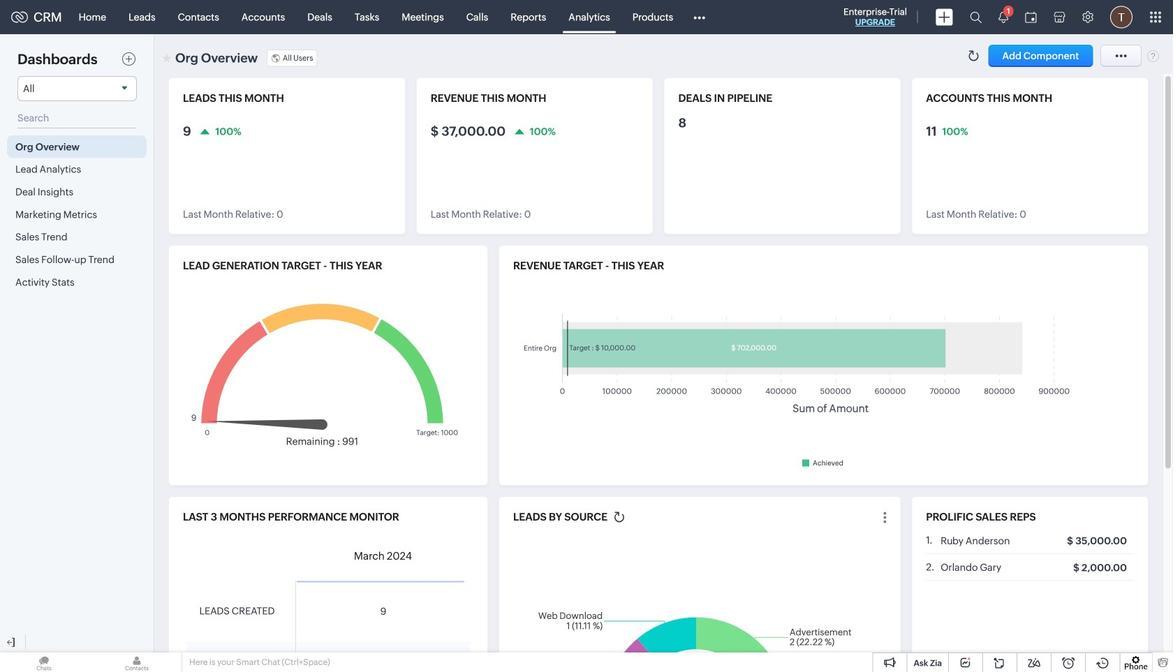 Task type: describe. For each thing, give the bounding box(es) containing it.
calendar image
[[1025, 12, 1037, 23]]

profile element
[[1102, 0, 1141, 34]]

contacts image
[[93, 653, 181, 673]]

search image
[[970, 11, 982, 23]]

create menu image
[[936, 9, 953, 25]]

chats image
[[0, 653, 88, 673]]

help image
[[1147, 50, 1159, 62]]

Other Modules field
[[685, 6, 715, 28]]



Task type: vqa. For each thing, say whether or not it's contained in the screenshot.
Contacts Image
yes



Task type: locate. For each thing, give the bounding box(es) containing it.
logo image
[[11, 12, 28, 23]]

None field
[[17, 76, 137, 101]]

search element
[[962, 0, 990, 34]]

profile image
[[1110, 6, 1133, 28]]

None button
[[989, 45, 1093, 67]]

create menu element
[[927, 0, 962, 34]]

signals element
[[990, 0, 1017, 34]]

Search text field
[[17, 108, 136, 129]]



